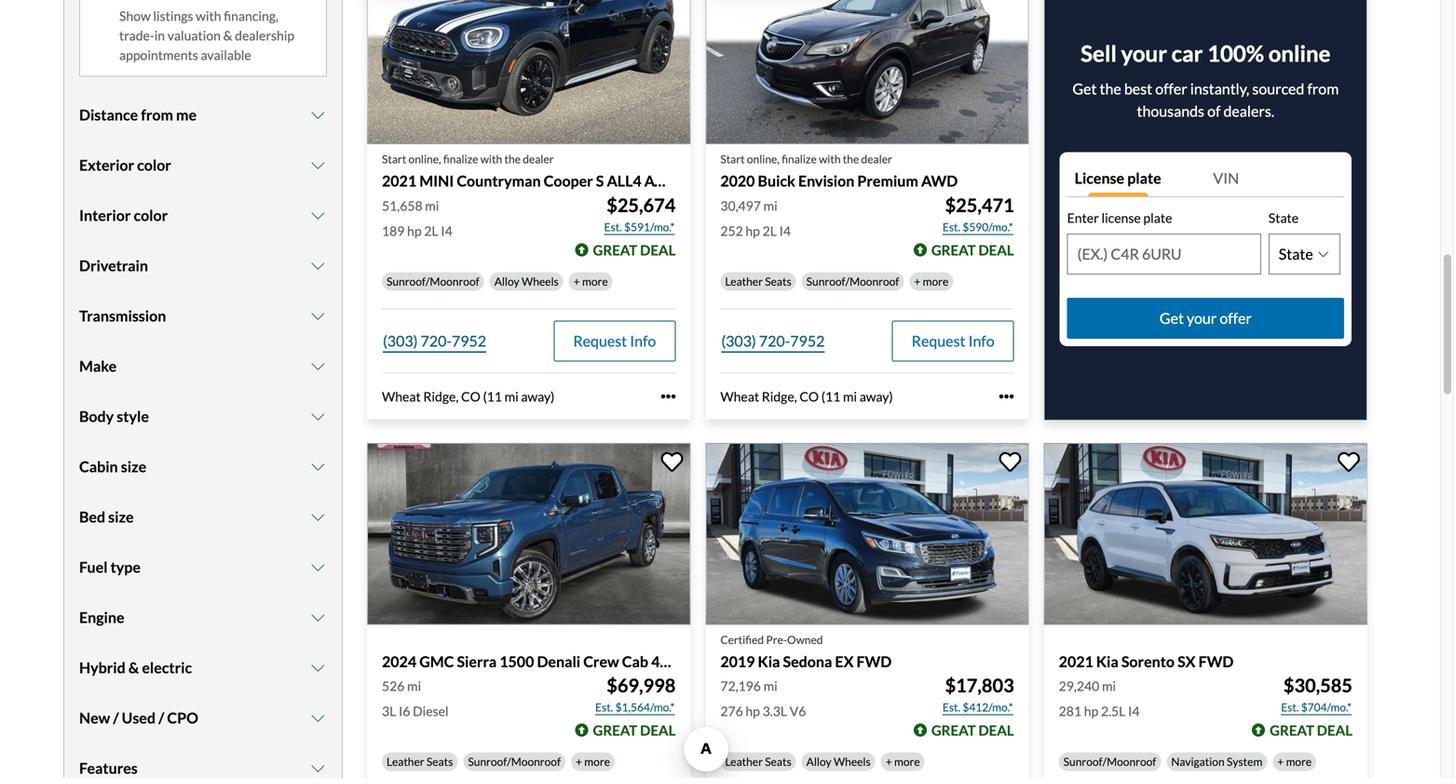 Task type: describe. For each thing, give the bounding box(es) containing it.
7952 for $25,674
[[452, 332, 486, 350]]

$69,998
[[607, 675, 676, 697]]

premium
[[857, 172, 918, 190]]

1500
[[499, 653, 534, 671]]

bed size
[[79, 508, 134, 526]]

from inside distance from me dropdown button
[[141, 106, 173, 124]]

cabin size button
[[79, 444, 327, 491]]

dealership
[[235, 28, 294, 44]]

30,497
[[720, 198, 761, 214]]

(11 for $25,674
[[483, 389, 502, 405]]

the for $25,674
[[504, 152, 521, 166]]

thousands
[[1137, 102, 1204, 120]]

Enter license plate field
[[1068, 235, 1260, 274]]

listings
[[153, 8, 193, 24]]

deal for $25,674
[[640, 242, 676, 258]]

online, for $25,674
[[408, 152, 441, 166]]

body
[[79, 408, 114, 426]]

est. for $17,803
[[943, 701, 960, 714]]

mi for $25,674
[[425, 198, 439, 214]]

your for car
[[1121, 40, 1167, 67]]

s
[[596, 172, 604, 190]]

your for offer
[[1187, 309, 1217, 327]]

great deal for $17,803
[[931, 722, 1014, 739]]

electric
[[142, 659, 192, 677]]

est. $1,564/mo.* button
[[594, 699, 676, 717]]

(303) for $25,471
[[721, 332, 756, 350]]

finalize for $25,471
[[782, 152, 817, 166]]

deal for $30,585
[[1317, 722, 1352, 739]]

certified
[[720, 633, 764, 647]]

$25,674 est. $591/mo.*
[[604, 194, 676, 234]]

+ more for $25,674
[[574, 275, 608, 288]]

engine button
[[79, 595, 327, 642]]

2019
[[720, 653, 755, 671]]

leather down i6
[[387, 755, 424, 769]]

252
[[720, 223, 743, 239]]

chevron down image for /
[[309, 711, 327, 726]]

est. $704/mo.* button
[[1280, 699, 1352, 717]]

chevron down image for engine
[[309, 611, 327, 626]]

glacial white pearl 2021 kia sorento sx fwd suv / crossover front-wheel drive 8-speed dual clutch image
[[1044, 443, 1367, 625]]

great deal for $69,998
[[593, 722, 676, 739]]

chevron down image for style
[[309, 410, 327, 424]]

(11 for $25,471
[[821, 389, 840, 405]]

dealer for $25,674
[[523, 152, 554, 166]]

$17,803 est. $412/mo.*
[[943, 675, 1014, 714]]

51,658 mi 189 hp 2l i4
[[382, 198, 452, 239]]

navigation system
[[1171, 755, 1262, 769]]

72,196
[[720, 679, 761, 694]]

$69,998 est. $1,564/mo.*
[[595, 675, 676, 714]]

vin tab
[[1206, 160, 1344, 197]]

$25,471 est. $590/mo.*
[[943, 194, 1014, 234]]

i4 for $25,471
[[779, 223, 791, 239]]

midnight black metallic 2021 mini countryman cooper s all4 awd suv / crossover all-wheel drive 8-speed automatic image
[[367, 0, 691, 144]]

hybrid & electric button
[[79, 645, 327, 692]]

aurora black 2019 kia sedona ex fwd minivan front-wheel drive 8-speed automatic image
[[705, 443, 1029, 625]]

wheels for $25,674
[[522, 275, 559, 288]]

wheat for $25,674
[[382, 389, 421, 405]]

chevron down image for interior color
[[309, 208, 327, 223]]

request for $25,674
[[573, 332, 627, 350]]

seats for $25,471
[[765, 275, 791, 288]]

size for bed size
[[108, 508, 134, 526]]

$25,674
[[607, 194, 676, 216]]

license plate tab
[[1067, 160, 1206, 197]]

awd inside start online, finalize with the dealer 2020 buick envision premium awd
[[921, 172, 958, 190]]

online
[[1268, 40, 1331, 67]]

new / used / cpo button
[[79, 696, 327, 742]]

deal for $25,471
[[978, 242, 1014, 258]]

mi for $17,803
[[763, 679, 777, 694]]

+ for $17,803
[[886, 755, 892, 769]]

est. for $25,674
[[604, 220, 622, 234]]

engine
[[79, 609, 124, 627]]

away) for $25,674
[[521, 389, 555, 405]]

diesel
[[413, 704, 449, 720]]

co for $25,471
[[799, 389, 819, 405]]

mini
[[419, 172, 454, 190]]

enter
[[1067, 210, 1099, 226]]

3.3l
[[763, 704, 787, 720]]

29,240 mi 281 hp 2.5l i4
[[1059, 679, 1140, 720]]

i4 for $30,585
[[1128, 704, 1140, 720]]

chevron down image inside features dropdown button
[[309, 762, 327, 777]]

alloy for $25,674
[[494, 275, 519, 288]]

fuel type button
[[79, 545, 327, 591]]

features
[[79, 760, 138, 778]]

trade-
[[119, 28, 154, 44]]

est. $590/mo.* button
[[942, 218, 1014, 236]]

certified pre-owned 2019 kia sedona ex fwd
[[720, 633, 892, 671]]

i4 for $25,674
[[441, 223, 452, 239]]

tab list containing license plate
[[1067, 160, 1344, 197]]

ridge, for $25,471
[[762, 389, 797, 405]]

mi for $30,585
[[1102, 679, 1116, 694]]

enter license plate
[[1067, 210, 1172, 226]]

fuel type
[[79, 559, 141, 577]]

great for $25,674
[[593, 242, 637, 258]]

29,240
[[1059, 679, 1099, 694]]

4wd
[[651, 653, 687, 671]]

license
[[1075, 169, 1124, 187]]

features button
[[79, 746, 327, 779]]

get for get the best offer instantly, sourced from thousands of dealers.
[[1072, 80, 1097, 98]]

leather for $25,471
[[725, 275, 763, 288]]

hp for $17,803
[[746, 704, 760, 720]]

est. for $69,998
[[595, 701, 613, 714]]

interior color button
[[79, 193, 327, 239]]

sorento
[[1121, 653, 1175, 671]]

info for $25,674
[[630, 332, 656, 350]]

2024
[[382, 653, 416, 671]]

with inside show listings with financing, trade-in valuation & dealership appointments available
[[196, 8, 221, 24]]

the inside get the best offer instantly, sourced from thousands of dealers.
[[1100, 80, 1121, 98]]

leather seats for $17,803
[[725, 755, 791, 769]]

fuel
[[79, 559, 108, 577]]

distance from me
[[79, 106, 197, 124]]

great deal for $30,585
[[1270, 722, 1352, 739]]

100%
[[1207, 40, 1264, 67]]

1 vertical spatial 2021
[[1059, 653, 1093, 671]]

281
[[1059, 704, 1081, 720]]

away) for $25,471
[[859, 389, 893, 405]]

526 mi 3l i6 diesel
[[382, 679, 449, 720]]

$412/mo.*
[[963, 701, 1013, 714]]

cab
[[622, 653, 648, 671]]

exterior color button
[[79, 142, 327, 189]]

start online, finalize with the dealer 2021 mini countryman cooper s all4 awd
[[382, 152, 681, 190]]

type
[[110, 559, 141, 577]]

distance from me button
[[79, 92, 327, 139]]

great for $25,471
[[931, 242, 976, 258]]

chevron down image for bed size
[[309, 510, 327, 525]]

alloy wheels for $17,803
[[806, 755, 871, 769]]

new
[[79, 710, 110, 728]]

great for $69,998
[[593, 722, 637, 739]]

valuation
[[167, 28, 221, 44]]

276
[[720, 704, 743, 720]]

72,196 mi 276 hp 3.3l v6
[[720, 679, 806, 720]]

chevron down image for color
[[309, 158, 327, 173]]

cabin
[[79, 458, 118, 476]]

deal for $17,803
[[978, 722, 1014, 739]]

$704/mo.*
[[1301, 701, 1352, 714]]

from inside get the best offer instantly, sourced from thousands of dealers.
[[1307, 80, 1339, 98]]

hybrid
[[79, 659, 126, 677]]

chevron down image for drivetrain
[[309, 259, 327, 274]]

pre-
[[766, 633, 787, 647]]

+ more for $17,803
[[886, 755, 920, 769]]

sierra
[[457, 653, 497, 671]]

request for $25,471
[[912, 332, 965, 350]]

cooper
[[544, 172, 593, 190]]

transmission button
[[79, 293, 327, 340]]

with for $25,471
[[819, 152, 841, 166]]

+ more for $25,471
[[914, 275, 948, 288]]

get your offer button
[[1067, 298, 1344, 339]]

dealers.
[[1223, 102, 1274, 120]]

ridge, for $25,674
[[423, 389, 459, 405]]

instantly,
[[1190, 80, 1249, 98]]

dealer for $25,471
[[861, 152, 892, 166]]

leather for $17,803
[[725, 755, 763, 769]]

in
[[154, 28, 165, 44]]

1 vertical spatial plate
[[1143, 210, 1172, 226]]



Task type: locate. For each thing, give the bounding box(es) containing it.
est. $591/mo.* button
[[603, 218, 676, 236]]

(303) 720-7952 button for $25,674
[[382, 321, 487, 362]]

kia down pre-
[[758, 653, 780, 671]]

2 kia from the left
[[1096, 653, 1118, 671]]

2 dealer from the left
[[861, 152, 892, 166]]

720- for $25,471
[[759, 332, 790, 350]]

kia
[[758, 653, 780, 671], [1096, 653, 1118, 671]]

wheat ridge, co (11 mi away) for $25,674
[[382, 389, 555, 405]]

2 horizontal spatial with
[[819, 152, 841, 166]]

2.5l
[[1101, 704, 1126, 720]]

0 horizontal spatial &
[[128, 659, 139, 677]]

0 horizontal spatial (11
[[483, 389, 502, 405]]

hp inside 51,658 mi 189 hp 2l i4
[[407, 223, 422, 239]]

hp right the 252
[[746, 223, 760, 239]]

0 horizontal spatial 2l
[[424, 223, 438, 239]]

best
[[1124, 80, 1152, 98]]

(11
[[483, 389, 502, 405], [821, 389, 840, 405]]

size
[[121, 458, 146, 476], [108, 508, 134, 526]]

seats down 3.3l
[[765, 755, 791, 769]]

i4 down buick
[[779, 223, 791, 239]]

chevron down image inside engine dropdown button
[[309, 611, 327, 626]]

mi inside 29,240 mi 281 hp 2.5l i4
[[1102, 679, 1116, 694]]

envision
[[798, 172, 854, 190]]

5 chevron down image from the top
[[309, 510, 327, 525]]

3l
[[382, 704, 396, 720]]

1 horizontal spatial /
[[158, 710, 164, 728]]

1 horizontal spatial 7952
[[790, 332, 825, 350]]

deal down $412/mo.*
[[978, 722, 1014, 739]]

finalize up buick
[[782, 152, 817, 166]]

great down est. $591/mo.* button on the top
[[593, 242, 637, 258]]

2021 up 51,658
[[382, 172, 416, 190]]

0 horizontal spatial co
[[461, 389, 480, 405]]

license plate
[[1075, 169, 1161, 187]]

1 horizontal spatial request
[[912, 332, 965, 350]]

chevron down image for size
[[309, 460, 327, 475]]

2021 inside the start online, finalize with the dealer 2021 mini countryman cooper s all4 awd
[[382, 172, 416, 190]]

2 finalize from the left
[[782, 152, 817, 166]]

1 horizontal spatial ridge,
[[762, 389, 797, 405]]

size right bed
[[108, 508, 134, 526]]

2 start from the left
[[720, 152, 745, 166]]

1 horizontal spatial &
[[223, 28, 232, 44]]

0 vertical spatial alloy wheels
[[494, 275, 559, 288]]

leather seats for $25,471
[[725, 275, 791, 288]]

espresso metallic 2020 buick envision premium awd suv / crossover all-wheel drive 9-speed automatic image
[[705, 0, 1029, 144]]

0 vertical spatial offer
[[1155, 80, 1187, 98]]

alloy wheels for $25,674
[[494, 275, 559, 288]]

1 request info button from the left
[[554, 321, 676, 362]]

0 horizontal spatial request info button
[[554, 321, 676, 362]]

1 horizontal spatial 720-
[[759, 332, 790, 350]]

/ left cpo
[[158, 710, 164, 728]]

1 chevron down image from the top
[[309, 158, 327, 173]]

1 ridge, from the left
[[423, 389, 459, 405]]

2 (303) from the left
[[721, 332, 756, 350]]

2 / from the left
[[158, 710, 164, 728]]

color inside dropdown button
[[137, 156, 171, 174]]

request info button
[[554, 321, 676, 362], [892, 321, 1014, 362]]

finalize inside the start online, finalize with the dealer 2021 mini countryman cooper s all4 awd
[[443, 152, 478, 166]]

fwd right sx
[[1198, 653, 1234, 671]]

0 vertical spatial your
[[1121, 40, 1167, 67]]

the up 'envision'
[[843, 152, 859, 166]]

1 horizontal spatial offer
[[1220, 309, 1252, 327]]

$17,803
[[945, 675, 1014, 697]]

offer inside get the best offer instantly, sourced from thousands of dealers.
[[1155, 80, 1187, 98]]

mi inside 72,196 mi 276 hp 3.3l v6
[[763, 679, 777, 694]]

6 chevron down image from the top
[[309, 661, 327, 676]]

leather seats down the 252
[[725, 275, 791, 288]]

chevron down image inside "new / used / cpo" dropdown button
[[309, 711, 327, 726]]

distance
[[79, 106, 138, 124]]

1 horizontal spatial online,
[[747, 152, 780, 166]]

dealer up premium at the right top of the page
[[861, 152, 892, 166]]

chevron down image inside fuel type dropdown button
[[309, 560, 327, 575]]

transmission
[[79, 307, 166, 325]]

leather down the 252
[[725, 275, 763, 288]]

great deal
[[593, 242, 676, 258], [931, 242, 1014, 258], [593, 722, 676, 739], [931, 722, 1014, 739], [1270, 722, 1352, 739]]

1 horizontal spatial wheels
[[834, 755, 871, 769]]

(303) 720-7952 button for $25,471
[[720, 321, 826, 362]]

1 horizontal spatial (303) 720-7952 button
[[720, 321, 826, 362]]

request info button up ellipsis h image
[[892, 321, 1014, 362]]

denali
[[537, 653, 580, 671]]

1 vertical spatial alloy
[[806, 755, 831, 769]]

cabin size
[[79, 458, 146, 476]]

1 horizontal spatial wheat ridge, co (11 mi away)
[[720, 389, 893, 405]]

color
[[137, 156, 171, 174], [134, 207, 168, 225]]

alloy for $17,803
[[806, 755, 831, 769]]

deal down $591/mo.*
[[640, 242, 676, 258]]

+ for $25,471
[[914, 275, 921, 288]]

owned
[[787, 633, 823, 647]]

1 720- from the left
[[421, 332, 452, 350]]

2 720- from the left
[[759, 332, 790, 350]]

mi for $69,998
[[407, 679, 421, 694]]

1 (303) 720-7952 from the left
[[383, 332, 486, 350]]

1 horizontal spatial info
[[968, 332, 994, 350]]

hp
[[407, 223, 422, 239], [746, 223, 760, 239], [746, 704, 760, 720], [1084, 704, 1098, 720]]

start
[[382, 152, 406, 166], [720, 152, 745, 166]]

1 horizontal spatial awd
[[921, 172, 958, 190]]

0 horizontal spatial info
[[630, 332, 656, 350]]

info
[[630, 332, 656, 350], [968, 332, 994, 350]]

est. down $30,585
[[1281, 701, 1299, 714]]

great deal down est. $1,564/mo.* button
[[593, 722, 676, 739]]

0 horizontal spatial ridge,
[[423, 389, 459, 405]]

1 horizontal spatial away)
[[859, 389, 893, 405]]

1 away) from the left
[[521, 389, 555, 405]]

/ right 'new' at the bottom left
[[113, 710, 119, 728]]

downpour metallic 2024 gmc sierra 1500 denali crew cab 4wd pickup truck four-wheel drive automatic image
[[367, 443, 691, 625]]

2 co from the left
[[799, 389, 819, 405]]

chevron down image inside transmission dropdown button
[[309, 309, 327, 324]]

2 ridge, from the left
[[762, 389, 797, 405]]

0 horizontal spatial /
[[113, 710, 119, 728]]

buick
[[758, 172, 795, 190]]

8 chevron down image from the top
[[309, 762, 327, 777]]

0 horizontal spatial 7952
[[452, 332, 486, 350]]

size for cabin size
[[121, 458, 146, 476]]

wheat for $25,471
[[720, 389, 759, 405]]

2 wheat ridge, co (11 mi away) from the left
[[720, 389, 893, 405]]

1 online, from the left
[[408, 152, 441, 166]]

1 horizontal spatial (11
[[821, 389, 840, 405]]

great deal for $25,471
[[931, 242, 1014, 258]]

0 horizontal spatial offer
[[1155, 80, 1187, 98]]

chevron down image inside make dropdown button
[[309, 359, 327, 374]]

0 horizontal spatial request
[[573, 332, 627, 350]]

2 online, from the left
[[747, 152, 780, 166]]

1 vertical spatial from
[[141, 106, 173, 124]]

2 away) from the left
[[859, 389, 893, 405]]

0 horizontal spatial with
[[196, 8, 221, 24]]

chevron down image inside 'interior color' "dropdown button"
[[309, 208, 327, 223]]

1 vertical spatial your
[[1187, 309, 1217, 327]]

6 chevron down image from the top
[[309, 611, 327, 626]]

526
[[382, 679, 405, 694]]

2l
[[424, 223, 438, 239], [763, 223, 777, 239]]

awd up $25,471
[[921, 172, 958, 190]]

v6
[[790, 704, 806, 720]]

1 request from the left
[[573, 332, 627, 350]]

2 request from the left
[[912, 332, 965, 350]]

more for $25,471
[[923, 275, 948, 288]]

chevron down image inside the 'bed size' dropdown button
[[309, 510, 327, 525]]

2021 up 29,240
[[1059, 653, 1093, 671]]

$1,564/mo.*
[[615, 701, 675, 714]]

mi
[[425, 198, 439, 214], [763, 198, 777, 214], [504, 389, 519, 405], [843, 389, 857, 405], [407, 679, 421, 694], [763, 679, 777, 694], [1102, 679, 1116, 694]]

drivetrain button
[[79, 243, 327, 289]]

1 7952 from the left
[[452, 332, 486, 350]]

hp for $30,585
[[1084, 704, 1098, 720]]

& inside show listings with financing, trade-in valuation & dealership appointments available
[[223, 28, 232, 44]]

hp inside 30,497 mi 252 hp 2l i4
[[746, 223, 760, 239]]

1 horizontal spatial co
[[799, 389, 819, 405]]

great deal down est. $591/mo.* button on the top
[[593, 242, 676, 258]]

$30,585
[[1283, 675, 1352, 697]]

size inside dropdown button
[[121, 458, 146, 476]]

$590/mo.*
[[963, 220, 1013, 234]]

0 horizontal spatial wheat
[[382, 389, 421, 405]]

0 horizontal spatial awd
[[644, 172, 681, 190]]

hp for $25,674
[[407, 223, 422, 239]]

style
[[117, 408, 149, 426]]

color for interior color
[[134, 207, 168, 225]]

2l inside 30,497 mi 252 hp 2l i4
[[763, 223, 777, 239]]

0 horizontal spatial (303) 720-7952 button
[[382, 321, 487, 362]]

2l for $25,471
[[763, 223, 777, 239]]

4 chevron down image from the top
[[309, 460, 327, 475]]

great down "est. $704/mo.*" button
[[1270, 722, 1314, 739]]

0 horizontal spatial 2021
[[382, 172, 416, 190]]

state
[[1268, 210, 1299, 226]]

color right interior
[[134, 207, 168, 225]]

get the best offer instantly, sourced from thousands of dealers.
[[1072, 80, 1339, 120]]

get inside button
[[1160, 309, 1184, 327]]

request info button for $25,674
[[554, 321, 676, 362]]

1 horizontal spatial request info
[[912, 332, 994, 350]]

kia up 29,240
[[1096, 653, 1118, 671]]

1 vertical spatial get
[[1160, 309, 1184, 327]]

est. inside $25,471 est. $590/mo.*
[[943, 220, 960, 234]]

2 wheat from the left
[[720, 389, 759, 405]]

new / used / cpo
[[79, 710, 198, 728]]

great for $17,803
[[931, 722, 976, 739]]

2 7952 from the left
[[790, 332, 825, 350]]

body style button
[[79, 394, 327, 440]]

2 request info button from the left
[[892, 321, 1014, 362]]

1 (11 from the left
[[483, 389, 502, 405]]

0 horizontal spatial finalize
[[443, 152, 478, 166]]

request info button for $25,471
[[892, 321, 1014, 362]]

1 horizontal spatial fwd
[[1198, 653, 1234, 671]]

deal down the $704/mo.*
[[1317, 722, 1352, 739]]

1 co from the left
[[461, 389, 480, 405]]

ridge,
[[423, 389, 459, 405], [762, 389, 797, 405]]

chevron down image inside cabin size dropdown button
[[309, 460, 327, 475]]

1 chevron down image from the top
[[309, 108, 327, 123]]

0 vertical spatial 2021
[[382, 172, 416, 190]]

est. inside $25,674 est. $591/mo.*
[[604, 220, 622, 234]]

request info for $25,471
[[912, 332, 994, 350]]

me
[[176, 106, 197, 124]]

the inside start online, finalize with the dealer 2020 buick envision premium awd
[[843, 152, 859, 166]]

0 horizontal spatial online,
[[408, 152, 441, 166]]

0 vertical spatial size
[[121, 458, 146, 476]]

1 vertical spatial &
[[128, 659, 139, 677]]

ex
[[835, 653, 854, 671]]

great deal down "est. $704/mo.*" button
[[1270, 722, 1352, 739]]

0 vertical spatial alloy
[[494, 275, 519, 288]]

leather down '276'
[[725, 755, 763, 769]]

ellipsis h image
[[661, 389, 676, 404]]

1 vertical spatial offer
[[1220, 309, 1252, 327]]

0 horizontal spatial alloy
[[494, 275, 519, 288]]

wheels for $17,803
[[834, 755, 871, 769]]

fwd inside "certified pre-owned 2019 kia sedona ex fwd"
[[857, 653, 892, 671]]

i4 inside 29,240 mi 281 hp 2.5l i4
[[1128, 704, 1140, 720]]

2 info from the left
[[968, 332, 994, 350]]

1 horizontal spatial wheat
[[720, 389, 759, 405]]

more for $25,674
[[582, 275, 608, 288]]

system
[[1227, 755, 1262, 769]]

mi inside 526 mi 3l i6 diesel
[[407, 679, 421, 694]]

available
[[201, 47, 251, 63]]

2 horizontal spatial i4
[[1128, 704, 1140, 720]]

chevron down image
[[309, 158, 327, 173], [309, 359, 327, 374], [309, 410, 327, 424], [309, 460, 327, 475], [309, 560, 327, 575], [309, 661, 327, 676], [309, 711, 327, 726], [309, 762, 327, 777]]

with up 'envision'
[[819, 152, 841, 166]]

info for $25,471
[[968, 332, 994, 350]]

ellipsis h image
[[999, 389, 1014, 404]]

7952 for $25,471
[[790, 332, 825, 350]]

tab list
[[1067, 160, 1344, 197]]

great down est. $1,564/mo.* button
[[593, 722, 637, 739]]

co for $25,674
[[461, 389, 480, 405]]

get for get your offer
[[1160, 309, 1184, 327]]

awd
[[644, 172, 681, 190], [921, 172, 958, 190]]

& inside dropdown button
[[128, 659, 139, 677]]

0 vertical spatial get
[[1072, 80, 1097, 98]]

i4 inside 30,497 mi 252 hp 2l i4
[[779, 223, 791, 239]]

with up "countryman"
[[480, 152, 502, 166]]

1 horizontal spatial (303) 720-7952
[[721, 332, 825, 350]]

hp inside 29,240 mi 281 hp 2.5l i4
[[1084, 704, 1098, 720]]

deal down $1,564/mo.*
[[640, 722, 676, 739]]

2l right the 252
[[763, 223, 777, 239]]

your up best
[[1121, 40, 1167, 67]]

i6
[[399, 704, 410, 720]]

from left me
[[141, 106, 173, 124]]

leather seats down diesel
[[387, 755, 453, 769]]

chevron down image
[[309, 108, 327, 123], [309, 208, 327, 223], [309, 259, 327, 274], [309, 309, 327, 324], [309, 510, 327, 525], [309, 611, 327, 626]]

request
[[573, 332, 627, 350], [912, 332, 965, 350]]

0 vertical spatial plate
[[1127, 169, 1161, 187]]

2 chevron down image from the top
[[309, 208, 327, 223]]

1 request info from the left
[[573, 332, 656, 350]]

the inside the start online, finalize with the dealer 2021 mini countryman cooper s all4 awd
[[504, 152, 521, 166]]

2 awd from the left
[[921, 172, 958, 190]]

fwd
[[857, 653, 892, 671], [1198, 653, 1234, 671]]

great deal down est. $412/mo.* button
[[931, 722, 1014, 739]]

0 horizontal spatial start
[[382, 152, 406, 166]]

$591/mo.*
[[624, 220, 675, 234]]

dealer inside start online, finalize with the dealer 2020 buick envision premium awd
[[861, 152, 892, 166]]

1 dealer from the left
[[523, 152, 554, 166]]

start for $25,471
[[720, 152, 745, 166]]

i4 down "mini"
[[441, 223, 452, 239]]

with inside the start online, finalize with the dealer 2021 mini countryman cooper s all4 awd
[[480, 152, 502, 166]]

0 horizontal spatial get
[[1072, 80, 1097, 98]]

0 horizontal spatial i4
[[441, 223, 452, 239]]

2 chevron down image from the top
[[309, 359, 327, 374]]

720-
[[421, 332, 452, 350], [759, 332, 790, 350]]

color right exterior
[[137, 156, 171, 174]]

request info button up ellipsis h icon
[[554, 321, 676, 362]]

your down "enter license plate" field
[[1187, 309, 1217, 327]]

1 info from the left
[[630, 332, 656, 350]]

sunroof/moonroof
[[387, 275, 479, 288], [806, 275, 899, 288], [468, 755, 561, 769], [1063, 755, 1156, 769]]

1 horizontal spatial 2l
[[763, 223, 777, 239]]

with inside start online, finalize with the dealer 2020 buick envision premium awd
[[819, 152, 841, 166]]

chevron down image inside hybrid & electric dropdown button
[[309, 661, 327, 676]]

hp right 281
[[1084, 704, 1098, 720]]

2 (11 from the left
[[821, 389, 840, 405]]

mi inside 30,497 mi 252 hp 2l i4
[[763, 198, 777, 214]]

chevron down image for transmission
[[309, 309, 327, 324]]

0 horizontal spatial (303)
[[383, 332, 418, 350]]

3 chevron down image from the top
[[309, 259, 327, 274]]

offer inside get your offer button
[[1220, 309, 1252, 327]]

1 awd from the left
[[644, 172, 681, 190]]

the for $25,471
[[843, 152, 859, 166]]

deal for $69,998
[[640, 722, 676, 739]]

1 horizontal spatial 2021
[[1059, 653, 1093, 671]]

wheat ridge, co (11 mi away)
[[382, 389, 555, 405], [720, 389, 893, 405]]

1 horizontal spatial your
[[1187, 309, 1217, 327]]

7 chevron down image from the top
[[309, 711, 327, 726]]

dealer up cooper
[[523, 152, 554, 166]]

online, inside the start online, finalize with the dealer 2021 mini countryman cooper s all4 awd
[[408, 152, 441, 166]]

0 horizontal spatial request info
[[573, 332, 656, 350]]

1 wheat ridge, co (11 mi away) from the left
[[382, 389, 555, 405]]

est.
[[604, 220, 622, 234], [943, 220, 960, 234], [595, 701, 613, 714], [943, 701, 960, 714], [1281, 701, 1299, 714]]

get your offer
[[1160, 309, 1252, 327]]

seats for $17,803
[[765, 755, 791, 769]]

sourced
[[1252, 80, 1304, 98]]

chevron down image for type
[[309, 560, 327, 575]]

leather seats
[[725, 275, 791, 288], [387, 755, 453, 769], [725, 755, 791, 769]]

mi inside 51,658 mi 189 hp 2l i4
[[425, 198, 439, 214]]

& right hybrid
[[128, 659, 139, 677]]

1 horizontal spatial finalize
[[782, 152, 817, 166]]

the left best
[[1100, 80, 1121, 98]]

2l right 189
[[424, 223, 438, 239]]

bed size button
[[79, 494, 327, 541]]

seats down 30,497 mi 252 hp 2l i4
[[765, 275, 791, 288]]

great down est. $412/mo.* button
[[931, 722, 976, 739]]

0 horizontal spatial (303) 720-7952
[[383, 332, 486, 350]]

wheat ridge, co (11 mi away) for $25,471
[[720, 389, 893, 405]]

awd inside the start online, finalize with the dealer 2021 mini countryman cooper s all4 awd
[[644, 172, 681, 190]]

720- for $25,674
[[421, 332, 452, 350]]

est. inside $17,803 est. $412/mo.*
[[943, 701, 960, 714]]

0 vertical spatial &
[[223, 28, 232, 44]]

1 vertical spatial color
[[134, 207, 168, 225]]

2l inside 51,658 mi 189 hp 2l i4
[[424, 223, 438, 239]]

+ for $25,674
[[574, 275, 580, 288]]

online,
[[408, 152, 441, 166], [747, 152, 780, 166]]

deal
[[640, 242, 676, 258], [978, 242, 1014, 258], [640, 722, 676, 739], [978, 722, 1014, 739], [1317, 722, 1352, 739]]

from down online
[[1307, 80, 1339, 98]]

0 vertical spatial color
[[137, 156, 171, 174]]

chevron down image for distance from me
[[309, 108, 327, 123]]

deal down $590/mo.*
[[978, 242, 1014, 258]]

get down sell
[[1072, 80, 1097, 98]]

with up valuation
[[196, 8, 221, 24]]

appointments
[[119, 47, 198, 63]]

1 finalize from the left
[[443, 152, 478, 166]]

189
[[382, 223, 405, 239]]

1 horizontal spatial dealer
[[861, 152, 892, 166]]

i4 inside 51,658 mi 189 hp 2l i4
[[441, 223, 452, 239]]

0 horizontal spatial alloy wheels
[[494, 275, 559, 288]]

finalize up "mini"
[[443, 152, 478, 166]]

0 horizontal spatial wheels
[[522, 275, 559, 288]]

chevron down image inside the drivetrain dropdown button
[[309, 259, 327, 274]]

est. for $25,471
[[943, 220, 960, 234]]

dealer inside the start online, finalize with the dealer 2021 mini countryman cooper s all4 awd
[[523, 152, 554, 166]]

0 horizontal spatial away)
[[521, 389, 555, 405]]

4 chevron down image from the top
[[309, 309, 327, 324]]

est. down $25,471
[[943, 220, 960, 234]]

est. for $30,585
[[1281, 701, 1299, 714]]

/
[[113, 710, 119, 728], [158, 710, 164, 728]]

great deal for $25,674
[[593, 242, 676, 258]]

1 horizontal spatial get
[[1160, 309, 1184, 327]]

hp right 189
[[407, 223, 422, 239]]

+
[[574, 275, 580, 288], [914, 275, 921, 288], [576, 755, 582, 769], [886, 755, 892, 769], [1277, 755, 1284, 769]]

chevron down image inside exterior color dropdown button
[[309, 158, 327, 173]]

online, for $25,471
[[747, 152, 780, 166]]

est. down $17,803
[[943, 701, 960, 714]]

(303)
[[383, 332, 418, 350], [721, 332, 756, 350]]

1 horizontal spatial alloy
[[806, 755, 831, 769]]

est. inside $69,998 est. $1,564/mo.*
[[595, 701, 613, 714]]

1 horizontal spatial i4
[[779, 223, 791, 239]]

of
[[1207, 102, 1221, 120]]

0 horizontal spatial from
[[141, 106, 173, 124]]

1 start from the left
[[382, 152, 406, 166]]

chevron down image inside distance from me dropdown button
[[309, 108, 327, 123]]

i4 right 2.5l
[[1128, 704, 1140, 720]]

5 chevron down image from the top
[[309, 560, 327, 575]]

est. down $25,674
[[604, 220, 622, 234]]

(303) 720-7952 for $25,674
[[383, 332, 486, 350]]

great
[[593, 242, 637, 258], [931, 242, 976, 258], [593, 722, 637, 739], [931, 722, 976, 739], [1270, 722, 1314, 739]]

1 2l from the left
[[424, 223, 438, 239]]

online, inside start online, finalize with the dealer 2020 buick envision premium awd
[[747, 152, 780, 166]]

1 horizontal spatial kia
[[1096, 653, 1118, 671]]

finalize for $25,674
[[443, 152, 478, 166]]

size right "cabin"
[[121, 458, 146, 476]]

1 (303) 720-7952 button from the left
[[382, 321, 487, 362]]

start up 51,658
[[382, 152, 406, 166]]

0 horizontal spatial fwd
[[857, 653, 892, 671]]

1 (303) from the left
[[383, 332, 418, 350]]

2l for $25,674
[[424, 223, 438, 239]]

0 vertical spatial from
[[1307, 80, 1339, 98]]

0 horizontal spatial wheat ridge, co (11 mi away)
[[382, 389, 555, 405]]

more for $17,803
[[894, 755, 920, 769]]

1 horizontal spatial request info button
[[892, 321, 1014, 362]]

your inside button
[[1187, 309, 1217, 327]]

(303) 720-7952 for $25,471
[[721, 332, 825, 350]]

the up "countryman"
[[504, 152, 521, 166]]

vin
[[1213, 169, 1239, 187]]

co
[[461, 389, 480, 405], [799, 389, 819, 405]]

1 horizontal spatial start
[[720, 152, 745, 166]]

0 horizontal spatial 720-
[[421, 332, 452, 350]]

2 (303) 720-7952 from the left
[[721, 332, 825, 350]]

chevron down image for &
[[309, 661, 327, 676]]

fwd right ex
[[857, 653, 892, 671]]

awd up $25,674
[[644, 172, 681, 190]]

2 horizontal spatial the
[[1100, 80, 1121, 98]]

0 horizontal spatial dealer
[[523, 152, 554, 166]]

30,497 mi 252 hp 2l i4
[[720, 198, 791, 239]]

0 horizontal spatial the
[[504, 152, 521, 166]]

&
[[223, 28, 232, 44], [128, 659, 139, 677]]

size inside dropdown button
[[108, 508, 134, 526]]

1 horizontal spatial the
[[843, 152, 859, 166]]

away)
[[521, 389, 555, 405], [859, 389, 893, 405]]

drivetrain
[[79, 257, 148, 275]]

kia inside "certified pre-owned 2019 kia sedona ex fwd"
[[758, 653, 780, 671]]

start inside the start online, finalize with the dealer 2021 mini countryman cooper s all4 awd
[[382, 152, 406, 166]]

great deal down est. $590/mo.* button
[[931, 242, 1014, 258]]

1 wheat from the left
[[382, 389, 421, 405]]

1 fwd from the left
[[857, 653, 892, 671]]

plate
[[1127, 169, 1161, 187], [1143, 210, 1172, 226]]

start online, finalize with the dealer 2020 buick envision premium awd
[[720, 152, 958, 190]]

1 / from the left
[[113, 710, 119, 728]]

(303) for $25,674
[[383, 332, 418, 350]]

online, up "mini"
[[408, 152, 441, 166]]

1 vertical spatial wheels
[[834, 755, 871, 769]]

0 vertical spatial wheels
[[522, 275, 559, 288]]

request info for $25,674
[[573, 332, 656, 350]]

sell your car 100% online
[[1081, 40, 1331, 67]]

online, up buick
[[747, 152, 780, 166]]

with for $25,674
[[480, 152, 502, 166]]

3 chevron down image from the top
[[309, 410, 327, 424]]

1 vertical spatial alloy wheels
[[806, 755, 871, 769]]

hp inside 72,196 mi 276 hp 3.3l v6
[[746, 704, 760, 720]]

2 2l from the left
[[763, 223, 777, 239]]

great for $30,585
[[1270, 722, 1314, 739]]

start for $25,674
[[382, 152, 406, 166]]

est. inside $30,585 est. $704/mo.*
[[1281, 701, 1299, 714]]

1 horizontal spatial (303)
[[721, 332, 756, 350]]

2 (303) 720-7952 button from the left
[[720, 321, 826, 362]]

get inside get the best offer instantly, sourced from thousands of dealers.
[[1072, 80, 1097, 98]]

hp right '276'
[[746, 704, 760, 720]]

1 horizontal spatial with
[[480, 152, 502, 166]]

1 horizontal spatial alloy wheels
[[806, 755, 871, 769]]

interior color
[[79, 207, 168, 225]]

1 kia from the left
[[758, 653, 780, 671]]

with
[[196, 8, 221, 24], [480, 152, 502, 166], [819, 152, 841, 166]]

leather seats down 3.3l
[[725, 755, 791, 769]]

start inside start online, finalize with the dealer 2020 buick envision premium awd
[[720, 152, 745, 166]]

2 fwd from the left
[[1198, 653, 1234, 671]]

est. left $1,564/mo.*
[[595, 701, 613, 714]]

license
[[1101, 210, 1141, 226]]

exterior
[[79, 156, 134, 174]]

0 horizontal spatial kia
[[758, 653, 780, 671]]

seats down diesel
[[427, 755, 453, 769]]

1 vertical spatial size
[[108, 508, 134, 526]]

0 horizontal spatial your
[[1121, 40, 1167, 67]]

start up 2020 at the top
[[720, 152, 745, 166]]

1 horizontal spatial from
[[1307, 80, 1339, 98]]

& up the available
[[223, 28, 232, 44]]

great down est. $590/mo.* button
[[931, 242, 976, 258]]

mi for $25,471
[[763, 198, 777, 214]]

2 request info from the left
[[912, 332, 994, 350]]

chevron down image inside body style dropdown button
[[309, 410, 327, 424]]

plate inside the license plate tab
[[1127, 169, 1161, 187]]

get down "enter license plate" field
[[1160, 309, 1184, 327]]

color inside "dropdown button"
[[134, 207, 168, 225]]

finalize inside start online, finalize with the dealer 2020 buick envision premium awd
[[782, 152, 817, 166]]



Task type: vqa. For each thing, say whether or not it's contained in the screenshot.
526
yes



